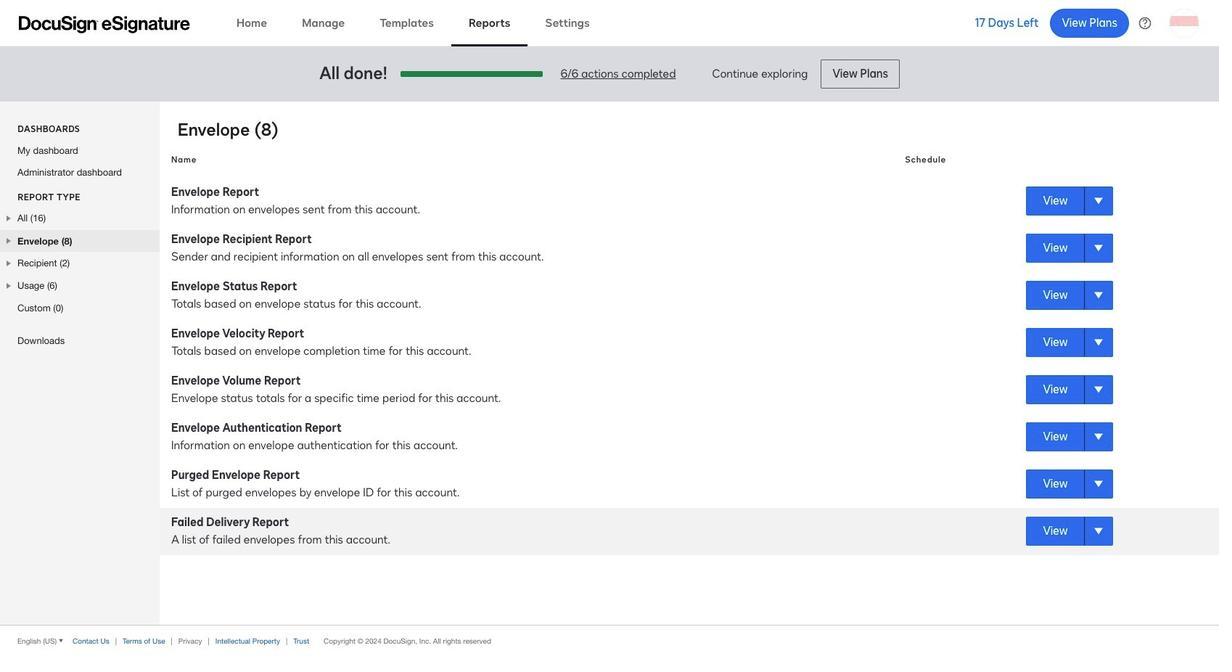 Task type: describe. For each thing, give the bounding box(es) containing it.
more info region
[[0, 625, 1220, 656]]

your uploaded profile image image
[[1171, 8, 1200, 37]]



Task type: locate. For each thing, give the bounding box(es) containing it.
docusign esignature image
[[19, 16, 190, 33]]



Task type: vqa. For each thing, say whether or not it's contained in the screenshot.
your uploaded profile image
yes



